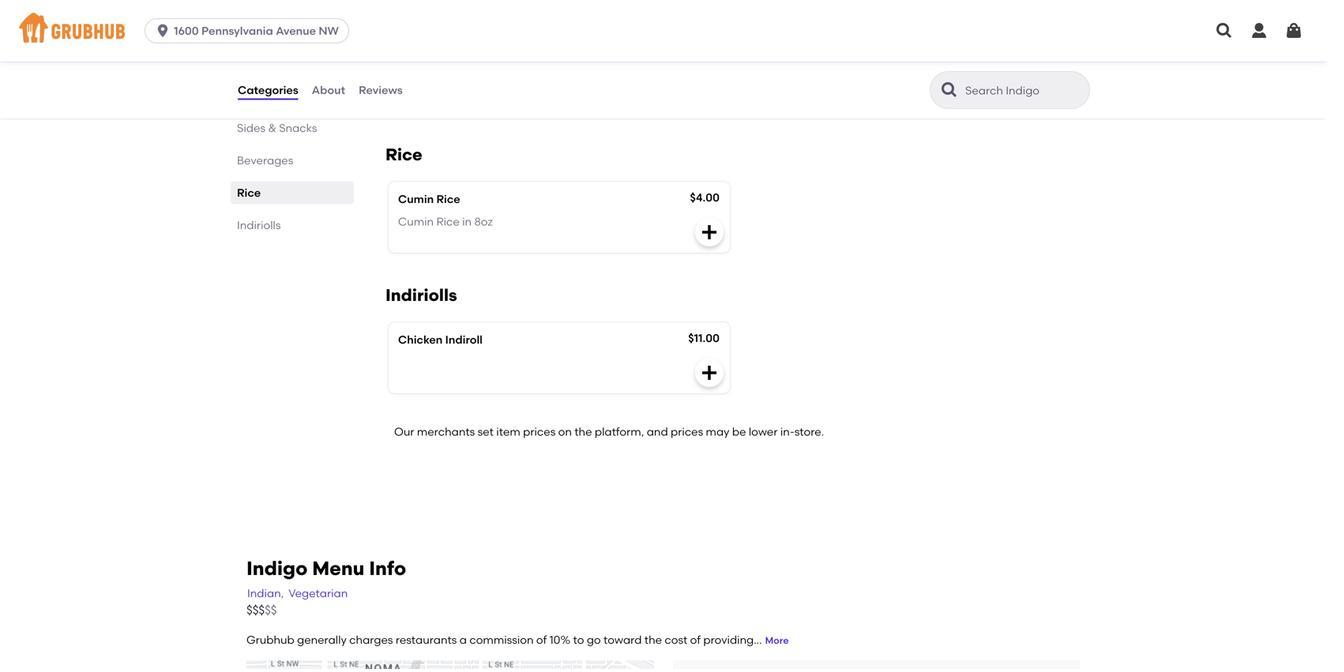 Task type: vqa. For each thing, say whether or not it's contained in the screenshot.
the bottommost dark
no



Task type: describe. For each thing, give the bounding box(es) containing it.
1 horizontal spatial indiriolls
[[386, 285, 457, 306]]

beverages
[[237, 154, 293, 167]]

1 vertical spatial the
[[645, 633, 662, 647]]

lower
[[749, 425, 778, 438]]

roti
[[237, 89, 258, 102]]

svg image inside the 1600 pennsylvania avenue nw button
[[155, 23, 171, 39]]

avenue
[[276, 24, 316, 38]]

indigo menu info
[[247, 557, 406, 580]]

on
[[559, 425, 572, 438]]

in-
[[781, 425, 795, 438]]

rice left in
[[437, 215, 460, 228]]

sides
[[237, 121, 266, 135]]

toward
[[604, 633, 642, 647]]

to
[[573, 633, 584, 647]]

2 of from the left
[[690, 633, 701, 647]]

more button
[[766, 634, 789, 648]]

indigo
[[247, 557, 308, 580]]

cumin rice in 8oz
[[398, 215, 493, 228]]

nw
[[319, 24, 339, 38]]

rice down beverages
[[237, 186, 261, 200]]

snacks
[[279, 121, 317, 135]]

1 horizontal spatial svg image
[[1285, 21, 1304, 40]]

rice up cumin rice
[[386, 145, 423, 165]]

store.
[[795, 425, 824, 438]]

$$$
[[247, 603, 265, 618]]

more
[[766, 635, 789, 647]]

sides & snacks
[[237, 121, 317, 135]]

indian, button
[[247, 585, 285, 602]]

0 vertical spatial indiriolls
[[237, 219, 281, 232]]

platform,
[[595, 425, 644, 438]]

cumin for cumin rice in 8oz
[[398, 215, 434, 228]]

1600
[[174, 24, 199, 38]]

$11.00
[[689, 332, 720, 345]]

grubhub generally charges restaurants a commission of 10% to go toward the cost of providing ... more
[[247, 633, 789, 647]]

main navigation navigation
[[0, 0, 1328, 62]]

vegetarian button
[[288, 585, 349, 602]]

2 prices from the left
[[671, 425, 704, 438]]

indian,
[[247, 587, 284, 600]]

restaurants
[[396, 633, 457, 647]]

about
[[312, 83, 345, 97]]

may
[[706, 425, 730, 438]]

commission
[[470, 633, 534, 647]]

1600 pennsylvania avenue nw button
[[145, 18, 356, 43]]

entrees
[[237, 24, 277, 38]]

grubhub
[[247, 633, 295, 647]]

reviews
[[359, 83, 403, 97]]

1 of from the left
[[537, 633, 547, 647]]

0 horizontal spatial the
[[575, 425, 592, 438]]

mango lassi image
[[612, 10, 730, 112]]



Task type: locate. For each thing, give the bounding box(es) containing it.
prices
[[523, 425, 556, 438], [671, 425, 704, 438]]

providing
[[704, 633, 754, 647]]

and
[[647, 425, 668, 438]]

cumin up cumin rice in 8oz
[[398, 193, 434, 206]]

pennsylvania
[[202, 24, 273, 38]]

indian, vegetarian
[[247, 587, 348, 600]]

indiroll
[[446, 333, 483, 347]]

go
[[587, 633, 601, 647]]

prices left on
[[523, 425, 556, 438]]

of left 10%
[[537, 633, 547, 647]]

vegetarian
[[289, 587, 348, 600]]

in
[[462, 215, 472, 228]]

1 vertical spatial cumin
[[398, 215, 434, 228]]

set
[[478, 425, 494, 438]]

the right on
[[575, 425, 592, 438]]

1 horizontal spatial prices
[[671, 425, 704, 438]]

cumin for cumin rice
[[398, 193, 434, 206]]

1 prices from the left
[[523, 425, 556, 438]]

2 cumin from the top
[[398, 215, 434, 228]]

1 vertical spatial indiriolls
[[386, 285, 457, 306]]

indiriolls
[[237, 219, 281, 232], [386, 285, 457, 306]]

1600 pennsylvania avenue nw
[[174, 24, 339, 38]]

our
[[394, 425, 415, 438]]

0 horizontal spatial prices
[[523, 425, 556, 438]]

rice
[[386, 145, 423, 165], [237, 186, 261, 200], [437, 193, 461, 206], [437, 215, 460, 228]]

0 horizontal spatial indiriolls
[[237, 219, 281, 232]]

item
[[497, 425, 521, 438]]

1 horizontal spatial of
[[690, 633, 701, 647]]

reviews button
[[358, 62, 404, 119]]

1 cumin from the top
[[398, 193, 434, 206]]

cost
[[665, 633, 688, 647]]

10%
[[550, 633, 571, 647]]

the left cost
[[645, 633, 662, 647]]

indiriolls down beverages
[[237, 219, 281, 232]]

the
[[575, 425, 592, 438], [645, 633, 662, 647]]

be
[[733, 425, 746, 438]]

platters
[[237, 57, 278, 70]]

svg image
[[1285, 21, 1304, 40], [155, 23, 171, 39]]

merchants
[[417, 425, 475, 438]]

of right cost
[[690, 633, 701, 647]]

menu
[[312, 557, 365, 580]]

indiriolls up chicken
[[386, 285, 457, 306]]

a
[[460, 633, 467, 647]]

chicken indiroll
[[398, 333, 483, 347]]

0 horizontal spatial of
[[537, 633, 547, 647]]

charges
[[349, 633, 393, 647]]

8oz
[[475, 215, 493, 228]]

of
[[537, 633, 547, 647], [690, 633, 701, 647]]

prices right and
[[671, 425, 704, 438]]

svg image
[[1216, 21, 1235, 40], [1250, 21, 1269, 40], [700, 223, 719, 242], [700, 364, 719, 383]]

$$$$$
[[247, 603, 277, 618]]

cumin down cumin rice
[[398, 215, 434, 228]]

0 vertical spatial the
[[575, 425, 592, 438]]

categories button
[[237, 62, 299, 119]]

generally
[[297, 633, 347, 647]]

$4.00
[[690, 191, 720, 204]]

chicken
[[398, 333, 443, 347]]

about button
[[311, 62, 346, 119]]

info
[[369, 557, 406, 580]]

cumin rice
[[398, 193, 461, 206]]

0 vertical spatial cumin
[[398, 193, 434, 206]]

0 horizontal spatial svg image
[[155, 23, 171, 39]]

our merchants set item prices on the platform, and prices may be lower in-store.
[[394, 425, 824, 438]]

categories
[[238, 83, 298, 97]]

&
[[268, 121, 277, 135]]

cumin
[[398, 193, 434, 206], [398, 215, 434, 228]]

...
[[754, 633, 762, 647]]

Search Indigo search field
[[964, 83, 1085, 98]]

rice up cumin rice in 8oz
[[437, 193, 461, 206]]

search icon image
[[941, 81, 959, 100]]

1 horizontal spatial the
[[645, 633, 662, 647]]



